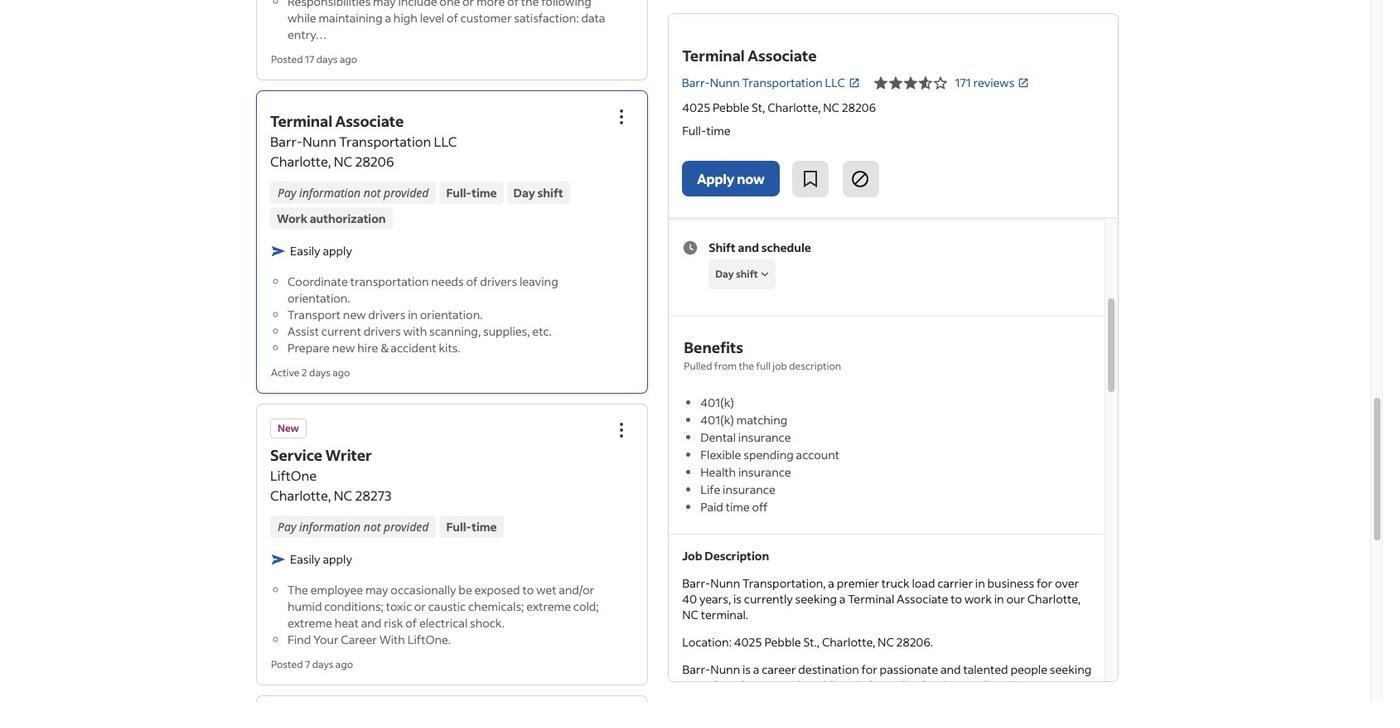 Task type: vqa. For each thing, say whether or not it's contained in the screenshot.
Not interested icon
yes



Task type: locate. For each thing, give the bounding box(es) containing it.
1 horizontal spatial seeking
[[1050, 661, 1092, 677]]

terminal associate button
[[270, 111, 404, 131]]

1 horizontal spatial extreme
[[527, 599, 571, 614]]

shock.
[[470, 615, 505, 631]]

4025 left st,
[[682, 99, 710, 115]]

in right 'carrier'
[[975, 575, 985, 591]]

terminal down 17
[[270, 111, 333, 131]]

0 horizontal spatial day
[[514, 185, 535, 201]]

4025 down terminal.
[[734, 634, 762, 650]]

1 horizontal spatial while
[[912, 693, 941, 702]]

2 vertical spatial terminal
[[848, 591, 894, 607]]

while inside responsibilities may include one or more of the following while maintaining a high level of customer satisfaction: data entry…
[[288, 10, 316, 26]]

of right needs
[[466, 274, 478, 289]]

0 vertical spatial may
[[373, 0, 396, 9]]

and up career
[[361, 615, 382, 631]]

matching
[[737, 412, 788, 428]]

1 horizontal spatial orientation.
[[420, 307, 483, 323]]

transportation inside terminal associate barr-nunn transportation llc charlotte, nc 28206
[[339, 133, 431, 150]]

1 horizontal spatial to
[[951, 591, 962, 607]]

barr- inside barr-nunn is a career destination for passionate and talented people seeking growth and opportunity with an industry leader. our work environment fosters personal growth and advancement while maintaining safety as o
[[682, 661, 710, 677]]

2 easily apply from the top
[[290, 551, 352, 567]]

a left high
[[385, 10, 391, 26]]

provided for charlotte, nc 28273
[[384, 519, 429, 535]]

charlotte, down terminal associate button
[[270, 153, 331, 170]]

days for barr-nunn transportation llc
[[309, 366, 331, 379]]

day inside button
[[715, 268, 734, 280]]

1 vertical spatial terminal
[[270, 111, 333, 131]]

easily up the
[[290, 551, 321, 567]]

and left "an"
[[814, 693, 834, 702]]

terminal inside barr-nunn transportation, a premier truck load carrier in business for over 40 years, is currently seeking a terminal associate to work in our charlotte, nc terminal.
[[848, 591, 894, 607]]

with left "an"
[[814, 677, 838, 693]]

terminal.
[[701, 607, 748, 623]]

terminal
[[682, 46, 745, 66], [270, 111, 333, 131], [848, 591, 894, 607]]

time inside 401(k) 401(k) matching dental insurance flexible spending account health insurance life insurance paid time off
[[726, 499, 750, 515]]

1 vertical spatial the
[[739, 360, 754, 372]]

over
[[1055, 575, 1079, 591]]

caustic
[[428, 599, 466, 614]]

information down liftone charlotte, nc 28273
[[299, 519, 361, 535]]

easily apply for charlotte, nc 28273
[[290, 551, 352, 567]]

0 horizontal spatial associate
[[335, 111, 404, 131]]

extreme down wet
[[527, 599, 571, 614]]

fosters
[[682, 693, 720, 702]]

apply for charlotte, nc 28206
[[323, 243, 352, 259]]

risk
[[384, 615, 403, 631]]

0 vertical spatial orientation.
[[288, 290, 350, 306]]

1 not from the top
[[364, 185, 381, 201]]

to left wet
[[523, 582, 534, 598]]

1 vertical spatial information
[[299, 519, 361, 535]]

0 horizontal spatial seeking
[[795, 591, 837, 607]]

associate inside terminal associate barr-nunn transportation llc charlotte, nc 28206
[[335, 111, 404, 131]]

seeking up as
[[1050, 661, 1092, 677]]

life
[[700, 482, 720, 497]]

2 information from the top
[[299, 519, 361, 535]]

1 pay information not provided from the top
[[278, 185, 429, 201]]

work left the our
[[965, 591, 992, 607]]

days right 17
[[317, 53, 338, 66]]

for
[[1037, 575, 1053, 591], [862, 661, 878, 677]]

shift
[[538, 185, 563, 201], [736, 268, 758, 280]]

new up current
[[343, 307, 366, 323]]

pay information not provided down 28273
[[278, 519, 429, 535]]

charlotte, right the our
[[1028, 591, 1081, 607]]

1 provided from the top
[[384, 185, 429, 201]]

for inside barr-nunn transportation, a premier truck load carrier in business for over 40 years, is currently seeking a terminal associate to work in our charlotte, nc terminal.
[[1037, 575, 1053, 591]]

2 provided from the top
[[384, 519, 429, 535]]

flexible
[[700, 447, 741, 462]]

0 horizontal spatial 4025
[[682, 99, 710, 115]]

barr- for barr-nunn is a career destination for passionate and talented people seeking growth and opportunity with an industry leader. our work environment fosters personal growth and advancement while maintaining safety as o
[[682, 661, 710, 677]]

0 vertical spatial while
[[288, 10, 316, 26]]

load
[[912, 575, 935, 591]]

1 vertical spatial for
[[862, 661, 878, 677]]

barr- for barr-nunn transportation, a premier truck load carrier in business for over 40 years, is currently seeking a terminal associate to work in our charlotte, nc terminal.
[[682, 575, 710, 591]]

0 vertical spatial day shift
[[514, 185, 563, 201]]

apply for charlotte, nc 28273
[[323, 551, 352, 567]]

writer
[[326, 445, 372, 465]]

0 horizontal spatial the
[[521, 0, 539, 9]]

day shift
[[514, 185, 563, 201], [715, 268, 758, 280]]

0 horizontal spatial or
[[414, 599, 426, 614]]

to right load
[[951, 591, 962, 607]]

pay information not provided for charlotte, nc 28273
[[278, 519, 429, 535]]

for left over at the right bottom of the page
[[1037, 575, 1053, 591]]

for inside barr-nunn is a career destination for passionate and talented people seeking growth and opportunity with an industry leader. our work environment fosters personal growth and advancement while maintaining safety as o
[[862, 661, 878, 677]]

pay for charlotte, nc 28206
[[278, 185, 296, 201]]

1 vertical spatial pay
[[278, 519, 296, 535]]

pay
[[278, 185, 296, 201], [278, 519, 296, 535]]

2 401(k) from the top
[[700, 412, 734, 428]]

associate
[[748, 46, 817, 66], [335, 111, 404, 131], [897, 591, 948, 607]]

full- for barr-nunn transportation llc
[[446, 185, 472, 201]]

0 vertical spatial or
[[463, 0, 474, 9]]

0 horizontal spatial pebble
[[713, 99, 749, 115]]

is inside barr-nunn transportation, a premier truck load carrier in business for over 40 years, is currently seeking a terminal associate to work in our charlotte, nc terminal.
[[733, 591, 742, 607]]

associate for terminal associate barr-nunn transportation llc charlotte, nc 28206
[[335, 111, 404, 131]]

0 horizontal spatial day shift
[[514, 185, 563, 201]]

st,
[[752, 99, 765, 115]]

1 401(k) from the top
[[700, 394, 734, 410]]

with up accident
[[403, 323, 427, 339]]

terminal inside terminal associate barr-nunn transportation llc charlotte, nc 28206
[[270, 111, 333, 131]]

nc down terminal associate button
[[334, 153, 353, 170]]

seeking inside barr-nunn is a career destination for passionate and talented people seeking growth and opportunity with an industry leader. our work environment fosters personal growth and advancement while maintaining safety as o
[[1050, 661, 1092, 677]]

liftone
[[270, 467, 317, 484]]

2 vertical spatial associate
[[897, 591, 948, 607]]

nunn down terminal associate
[[710, 75, 740, 91]]

171 reviews link
[[955, 75, 1030, 91]]

reviews
[[973, 75, 1015, 91]]

0 vertical spatial shift
[[538, 185, 563, 201]]

1 vertical spatial associate
[[335, 111, 404, 131]]

the left full
[[739, 360, 754, 372]]

associate inside barr-nunn transportation, a premier truck load carrier in business for over 40 years, is currently seeking a terminal associate to work in our charlotte, nc terminal.
[[897, 591, 948, 607]]

0 horizontal spatial extreme
[[288, 615, 332, 631]]

maintaining down talented
[[943, 693, 1007, 702]]

in left the our
[[994, 591, 1004, 607]]

orientation. up scanning,
[[420, 307, 483, 323]]

and inside the employee may occasionally be exposed to wet and/or humid conditions; toxic or caustic chemicals; extreme cold; extreme heat and risk of electrical shock. find your career with liftone.
[[361, 615, 382, 631]]

0 horizontal spatial in
[[408, 307, 418, 323]]

nc down barr-nunn transportation llc link
[[823, 99, 839, 115]]

1 vertical spatial seeking
[[1050, 661, 1092, 677]]

the
[[288, 582, 308, 598]]

information up work authorization
[[299, 185, 361, 201]]

0 vertical spatial extreme
[[527, 599, 571, 614]]

pay down liftone
[[278, 519, 296, 535]]

28206 down the 3.6 out of 5 stars image in the top of the page
[[842, 99, 876, 115]]

off
[[752, 499, 768, 515]]

1 horizontal spatial llc
[[825, 75, 846, 91]]

to inside barr-nunn transportation, a premier truck load carrier in business for over 40 years, is currently seeking a terminal associate to work in our charlotte, nc terminal.
[[951, 591, 962, 607]]

1 vertical spatial 401(k)
[[700, 412, 734, 428]]

0 vertical spatial the
[[521, 0, 539, 9]]

ago
[[340, 53, 357, 66], [333, 366, 350, 379], [336, 658, 353, 671]]

days right 2
[[309, 366, 331, 379]]

1 vertical spatial full-
[[446, 185, 472, 201]]

nunn down terminal associate button
[[303, 133, 337, 150]]

transportation
[[742, 75, 823, 91], [339, 133, 431, 150]]

1 vertical spatial new
[[332, 340, 355, 356]]

not
[[364, 185, 381, 201], [364, 519, 381, 535]]

may up high
[[373, 0, 396, 9]]

and/or
[[559, 582, 595, 598]]

extreme down humid
[[288, 615, 332, 631]]

terminal up barr-nunn transportation llc
[[682, 46, 745, 66]]

the inside benefits pulled from the full job description
[[739, 360, 754, 372]]

pebble left st,
[[713, 99, 749, 115]]

nc
[[823, 99, 839, 115], [334, 153, 353, 170], [334, 487, 353, 504], [682, 607, 699, 623], [878, 634, 894, 650]]

apply now button
[[682, 161, 780, 197]]

1 vertical spatial day
[[715, 268, 734, 280]]

exposed
[[475, 582, 520, 598]]

day shift inside day shift button
[[715, 268, 758, 280]]

0 horizontal spatial to
[[523, 582, 534, 598]]

terminal for terminal associate barr-nunn transportation llc charlotte, nc 28206
[[270, 111, 333, 131]]

terminal left load
[[848, 591, 894, 607]]

information for liftone
[[299, 519, 361, 535]]

current
[[322, 323, 361, 339]]

seeking up st.,
[[795, 591, 837, 607]]

shift inside button
[[736, 268, 758, 280]]

barr- down terminal associate button
[[270, 133, 303, 150]]

171
[[955, 75, 971, 91]]

days right 7
[[312, 658, 334, 671]]

to
[[523, 582, 534, 598], [951, 591, 962, 607]]

40
[[682, 591, 697, 607]]

nc left 28273
[[334, 487, 353, 504]]

paid
[[700, 499, 723, 515]]

of right risk
[[406, 615, 417, 631]]

full-time
[[682, 123, 731, 138], [446, 185, 497, 201], [446, 519, 497, 535]]

description
[[789, 360, 841, 372]]

1 horizontal spatial pebble
[[764, 634, 801, 650]]

1 horizontal spatial shift
[[736, 268, 758, 280]]

job actions for service writer is collapsed image
[[612, 420, 632, 440]]

28206 down terminal associate button
[[355, 153, 394, 170]]

career
[[762, 661, 796, 677]]

barr- inside barr-nunn transportation, a premier truck load carrier in business for over 40 years, is currently seeking a terminal associate to work in our charlotte, nc terminal.
[[682, 575, 710, 591]]

barr- for barr-nunn transportation llc
[[682, 75, 710, 91]]

terminal associate barr-nunn transportation llc charlotte, nc 28206
[[270, 111, 457, 170]]

1 horizontal spatial maintaining
[[943, 693, 1007, 702]]

growth down location:
[[682, 677, 722, 693]]

and
[[738, 240, 759, 256], [361, 615, 382, 631], [941, 661, 961, 677], [724, 677, 744, 693], [814, 693, 834, 702]]

provided for charlotte, nc 28206
[[384, 185, 429, 201]]

day
[[514, 185, 535, 201], [715, 268, 734, 280]]

or right one at the left of page
[[463, 0, 474, 9]]

1 vertical spatial day shift
[[715, 268, 758, 280]]

1 vertical spatial not
[[364, 519, 381, 535]]

apply down work authorization
[[323, 243, 352, 259]]

toxic
[[386, 599, 412, 614]]

0 horizontal spatial maintaining
[[319, 10, 383, 26]]

terminal associate
[[682, 46, 817, 66]]

2 vertical spatial full-
[[446, 519, 472, 535]]

posted left 17
[[271, 53, 303, 66]]

maintaining inside barr-nunn is a career destination for passionate and talented people seeking growth and opportunity with an industry leader. our work environment fosters personal growth and advancement while maintaining safety as o
[[943, 693, 1007, 702]]

work right the "our"
[[964, 677, 991, 693]]

1 easily from the top
[[290, 243, 321, 259]]

nunn inside terminal associate barr-nunn transportation llc charlotte, nc 28206
[[303, 133, 337, 150]]

1 vertical spatial easily apply
[[290, 551, 352, 567]]

0 vertical spatial transportation
[[742, 75, 823, 91]]

cold;
[[574, 599, 599, 614]]

seeking inside barr-nunn transportation, a premier truck load carrier in business for over 40 years, is currently seeking a terminal associate to work in our charlotte, nc terminal.
[[795, 591, 837, 607]]

4025
[[682, 99, 710, 115], [734, 634, 762, 650]]

1 vertical spatial apply
[[323, 551, 352, 567]]

2 pay from the top
[[278, 519, 296, 535]]

1 vertical spatial 4025
[[734, 634, 762, 650]]

nc left 28206.
[[878, 634, 894, 650]]

2 pay information not provided from the top
[[278, 519, 429, 535]]

not for charlotte, nc 28206
[[364, 185, 381, 201]]

charlotte, inside barr-nunn transportation, a premier truck load carrier in business for over 40 years, is currently seeking a terminal associate to work in our charlotte, nc terminal.
[[1028, 591, 1081, 607]]

insurance up off
[[723, 482, 776, 497]]

while inside barr-nunn is a career destination for passionate and talented people seeking growth and opportunity with an industry leader. our work environment fosters personal growth and advancement while maintaining safety as o
[[912, 693, 941, 702]]

1 information from the top
[[299, 185, 361, 201]]

pebble up the "career"
[[764, 634, 801, 650]]

orientation.
[[288, 290, 350, 306], [420, 307, 483, 323]]

of down one at the left of page
[[447, 10, 458, 26]]

apply
[[323, 243, 352, 259], [323, 551, 352, 567]]

pay for charlotte, nc 28273
[[278, 519, 296, 535]]

orientation. down coordinate
[[288, 290, 350, 306]]

1 vertical spatial maintaining
[[943, 693, 1007, 702]]

1 vertical spatial 28206
[[355, 153, 394, 170]]

1 vertical spatial work
[[964, 677, 991, 693]]

a left premier
[[828, 575, 835, 591]]

easily apply for charlotte, nc 28206
[[290, 243, 352, 259]]

1 apply from the top
[[323, 243, 352, 259]]

1 vertical spatial full-time
[[446, 185, 497, 201]]

401(k)
[[700, 394, 734, 410], [700, 412, 734, 428]]

nunn inside barr-nunn transportation, a premier truck load carrier in business for over 40 years, is currently seeking a terminal associate to work in our charlotte, nc terminal.
[[710, 575, 740, 591]]

nc left years,
[[682, 607, 699, 623]]

not up authorization
[[364, 185, 381, 201]]

0 vertical spatial apply
[[323, 243, 352, 259]]

2 not from the top
[[364, 519, 381, 535]]

0 horizontal spatial while
[[288, 10, 316, 26]]

kits.
[[439, 340, 461, 356]]

1 vertical spatial llc
[[434, 133, 457, 150]]

1 vertical spatial easily
[[290, 551, 321, 567]]

barr- inside terminal associate barr-nunn transportation llc charlotte, nc 28206
[[270, 133, 303, 150]]

1 horizontal spatial associate
[[748, 46, 817, 66]]

0 vertical spatial seeking
[[795, 591, 837, 607]]

job actions for terminal associate is collapsed image
[[612, 107, 632, 127]]

0 vertical spatial 401(k)
[[700, 394, 734, 410]]

barr- down terminal associate
[[682, 75, 710, 91]]

or down occasionally on the left
[[414, 599, 426, 614]]

following
[[542, 0, 592, 9]]

0 horizontal spatial transportation
[[339, 133, 431, 150]]

pay information not provided up authorization
[[278, 185, 429, 201]]

nc inside barr-nunn transportation, a premier truck load carrier in business for over 40 years, is currently seeking a terminal associate to work in our charlotte, nc terminal.
[[682, 607, 699, 623]]

insurance down 'matching'
[[738, 429, 791, 445]]

1 vertical spatial posted
[[271, 658, 303, 671]]

1 horizontal spatial with
[[814, 677, 838, 693]]

0 horizontal spatial is
[[733, 591, 742, 607]]

new down current
[[332, 340, 355, 356]]

assist
[[288, 323, 319, 339]]

is up personal
[[742, 661, 751, 677]]

171 reviews
[[955, 75, 1015, 91]]

the up satisfaction:
[[521, 0, 539, 9]]

work inside barr-nunn transportation, a premier truck load carrier in business for over 40 years, is currently seeking a terminal associate to work in our charlotte, nc terminal.
[[965, 591, 992, 607]]

premier
[[837, 575, 879, 591]]

and right fosters
[[724, 677, 744, 693]]

full-time for liftone
[[446, 519, 497, 535]]

transportation up 4025 pebble st, charlotte, nc 28206
[[742, 75, 823, 91]]

apply now
[[697, 170, 765, 187]]

charlotte, down barr-nunn transportation llc link
[[767, 99, 821, 115]]

0 vertical spatial easily
[[290, 243, 321, 259]]

is inside barr-nunn is a career destination for passionate and talented people seeking growth and opportunity with an industry leader. our work environment fosters personal growth and advancement while maintaining safety as o
[[742, 661, 751, 677]]

0 vertical spatial maintaining
[[319, 10, 383, 26]]

0 vertical spatial pay information not provided
[[278, 185, 429, 201]]

easily apply up coordinate
[[290, 243, 352, 259]]

barr- up fosters
[[682, 661, 710, 677]]

0 vertical spatial for
[[1037, 575, 1053, 591]]

1 vertical spatial days
[[309, 366, 331, 379]]

maintaining down responsibilities at the top left of the page
[[319, 10, 383, 26]]

1 posted from the top
[[271, 53, 303, 66]]

a inside barr-nunn is a career destination for passionate and talented people seeking growth and opportunity with an industry leader. our work environment fosters personal growth and advancement while maintaining safety as o
[[753, 661, 759, 677]]

1 horizontal spatial day shift
[[715, 268, 758, 280]]

with inside coordinate transportation needs of drivers leaving orientation. transport new drivers in orientation. assist current drivers with scanning, supplies, etc. prepare new hire & accident kits.
[[403, 323, 427, 339]]

nunn
[[710, 75, 740, 91], [303, 133, 337, 150], [710, 575, 740, 591], [710, 661, 740, 677]]

while up entry…
[[288, 10, 316, 26]]

while down passionate
[[912, 693, 941, 702]]

1 vertical spatial is
[[742, 661, 751, 677]]

truck
[[882, 575, 910, 591]]

0 vertical spatial information
[[299, 185, 361, 201]]

0 vertical spatial is
[[733, 591, 742, 607]]

easily up coordinate
[[290, 243, 321, 259]]

growth down the "career"
[[772, 693, 811, 702]]

a left the "career"
[[753, 661, 759, 677]]

1 pay from the top
[[278, 185, 296, 201]]

nunn for barr-nunn transportation, a premier truck load carrier in business for over 40 years, is currently seeking a terminal associate to work in our charlotte, nc terminal.
[[710, 575, 740, 591]]

0 vertical spatial days
[[317, 53, 338, 66]]

for right "an"
[[862, 661, 878, 677]]

1 easily apply from the top
[[290, 243, 352, 259]]

job description
[[682, 548, 769, 564]]

nunn down job description
[[710, 575, 740, 591]]

2 easily from the top
[[290, 551, 321, 567]]

nc inside terminal associate barr-nunn transportation llc charlotte, nc 28206
[[334, 153, 353, 170]]

is right years,
[[733, 591, 742, 607]]

pay up work
[[278, 185, 296, 201]]

2 horizontal spatial associate
[[897, 591, 948, 607]]

with for scanning,
[[403, 323, 427, 339]]

0 vertical spatial terminal
[[682, 46, 745, 66]]

charlotte, up destination at the bottom right of the page
[[822, 634, 875, 650]]

1 vertical spatial shift
[[736, 268, 758, 280]]

nunn down location:
[[710, 661, 740, 677]]

0 horizontal spatial for
[[862, 661, 878, 677]]

nunn for barr-nunn is a career destination for passionate and talented people seeking growth and opportunity with an industry leader. our work environment fosters personal growth and advancement while maintaining safety as o
[[710, 661, 740, 677]]

ago right 17
[[340, 53, 357, 66]]

insurance down spending
[[738, 464, 791, 480]]

easily for charlotte, nc 28273
[[290, 551, 321, 567]]

ago down career
[[336, 658, 353, 671]]

full-time for barr-nunn transportation llc
[[446, 185, 497, 201]]

dental
[[700, 429, 736, 445]]

0 horizontal spatial llc
[[434, 133, 457, 150]]

barr- down job on the bottom of the page
[[682, 575, 710, 591]]

1 vertical spatial may
[[366, 582, 389, 598]]

provided down 28273
[[384, 519, 429, 535]]

0 horizontal spatial 28206
[[355, 153, 394, 170]]

0 vertical spatial not
[[364, 185, 381, 201]]

nunn inside barr-nunn is a career destination for passionate and talented people seeking growth and opportunity with an industry leader. our work environment fosters personal growth and advancement while maintaining safety as o
[[710, 661, 740, 677]]

not down 28273
[[364, 519, 381, 535]]

2 apply from the top
[[323, 551, 352, 567]]

2 horizontal spatial in
[[994, 591, 1004, 607]]

ago for liftone
[[336, 658, 353, 671]]

safety
[[1010, 693, 1043, 702]]

0 vertical spatial work
[[965, 591, 992, 607]]

charlotte, inside terminal associate barr-nunn transportation llc charlotte, nc 28206
[[270, 153, 331, 170]]

in up accident
[[408, 307, 418, 323]]

or
[[463, 0, 474, 9], [414, 599, 426, 614]]

1 horizontal spatial day
[[715, 268, 734, 280]]

growth
[[682, 677, 722, 693], [772, 693, 811, 702]]

drivers
[[480, 274, 518, 289], [368, 307, 406, 323], [364, 323, 401, 339]]

and right shift
[[738, 240, 759, 256]]

shift and schedule
[[709, 240, 811, 256]]

provided up authorization
[[384, 185, 429, 201]]

1 vertical spatial extreme
[[288, 615, 332, 631]]

0 vertical spatial with
[[403, 323, 427, 339]]

the employee may occasionally be exposed to wet and/or humid conditions; toxic or caustic chemicals; extreme cold; extreme heat and risk of electrical shock. find your career with liftone.
[[288, 582, 599, 648]]

etc.
[[533, 323, 552, 339]]

of right the more
[[508, 0, 519, 9]]

posted left 7
[[271, 658, 303, 671]]

currently
[[744, 591, 793, 607]]

transportation down terminal associate button
[[339, 133, 431, 150]]

1 horizontal spatial transportation
[[742, 75, 823, 91]]

easily apply
[[290, 243, 352, 259], [290, 551, 352, 567]]

level
[[420, 10, 445, 26]]

with inside barr-nunn is a career destination for passionate and talented people seeking growth and opportunity with an industry leader. our work environment fosters personal growth and advancement while maintaining safety as o
[[814, 677, 838, 693]]

from
[[714, 360, 737, 372]]

2 posted from the top
[[271, 658, 303, 671]]

0 vertical spatial associate
[[748, 46, 817, 66]]

charlotte,
[[767, 99, 821, 115], [270, 153, 331, 170], [270, 487, 331, 504], [1028, 591, 1081, 607], [822, 634, 875, 650]]

ago right 2
[[333, 366, 350, 379]]

personal
[[722, 693, 769, 702]]

0 vertical spatial easily apply
[[290, 243, 352, 259]]

may up toxic on the bottom
[[366, 582, 389, 598]]

location: 4025 pebble st., charlotte, nc 28206.
[[682, 634, 933, 650]]

1 vertical spatial orientation.
[[420, 307, 483, 323]]

401(k) 401(k) matching dental insurance flexible spending account health insurance life insurance paid time off
[[700, 394, 840, 515]]

2 vertical spatial full-time
[[446, 519, 497, 535]]

apply up employee at bottom left
[[323, 551, 352, 567]]



Task type: describe. For each thing, give the bounding box(es) containing it.
st.,
[[803, 634, 820, 650]]

posted for posted 17 days ago
[[271, 53, 303, 66]]

hire
[[358, 340, 378, 356]]

a inside responsibilities may include one or more of the following while maintaining a high level of customer satisfaction: data entry…
[[385, 10, 391, 26]]

find
[[288, 632, 311, 648]]

3.6 out of 5 stars image
[[874, 73, 949, 93]]

benefits
[[684, 337, 743, 357]]

28206 inside terminal associate barr-nunn transportation llc charlotte, nc 28206
[[355, 153, 394, 170]]

needs
[[431, 274, 464, 289]]

employee
[[311, 582, 363, 598]]

service writer button
[[270, 445, 372, 465]]

wet
[[536, 582, 557, 598]]

conditions;
[[324, 599, 384, 614]]

our
[[1007, 591, 1025, 607]]

as
[[1045, 693, 1057, 702]]

information for barr-nunn transportation llc
[[299, 185, 361, 201]]

1 vertical spatial pebble
[[764, 634, 801, 650]]

barr-nunn is a career destination for passionate and talented people seeking growth and opportunity with an industry leader. our work environment fosters personal growth and advancement while maintaining safety as o
[[682, 661, 1092, 702]]

transportation
[[350, 274, 429, 289]]

17
[[305, 53, 315, 66]]

advancement
[[836, 693, 910, 702]]

more
[[477, 0, 505, 9]]

business
[[987, 575, 1034, 591]]

service writer
[[270, 445, 372, 465]]

pay information not provided for charlotte, nc 28206
[[278, 185, 429, 201]]

0 vertical spatial pebble
[[713, 99, 749, 115]]

0 vertical spatial new
[[343, 307, 366, 323]]

work
[[277, 211, 308, 226]]

account
[[796, 447, 840, 462]]

pulled
[[684, 360, 712, 372]]

0 vertical spatial 4025
[[682, 99, 710, 115]]

easily for charlotte, nc 28206
[[290, 243, 321, 259]]

0 vertical spatial ago
[[340, 53, 357, 66]]

ago for barr-nunn transportation llc
[[333, 366, 350, 379]]

benefits pulled from the full job description
[[684, 337, 841, 372]]

customer
[[461, 10, 512, 26]]

job
[[773, 360, 787, 372]]

transport
[[288, 307, 341, 323]]

active 2 days ago
[[271, 366, 350, 379]]

high
[[394, 10, 418, 26]]

0 vertical spatial drivers
[[480, 274, 518, 289]]

barr-nunn transportation llc link
[[682, 74, 861, 92]]

of inside coordinate transportation needs of drivers leaving orientation. transport new drivers in orientation. assist current drivers with scanning, supplies, etc. prepare new hire & accident kits.
[[466, 274, 478, 289]]

industry
[[856, 677, 900, 693]]

new
[[278, 422, 299, 434]]

responsibilities
[[288, 0, 371, 9]]

llc inside terminal associate barr-nunn transportation llc charlotte, nc 28206
[[434, 133, 457, 150]]

of inside the employee may occasionally be exposed to wet and/or humid conditions; toxic or caustic chemicals; extreme cold; extreme heat and risk of electrical shock. find your career with liftone.
[[406, 615, 417, 631]]

1 horizontal spatial 4025
[[734, 634, 762, 650]]

entry…
[[288, 27, 327, 42]]

carrier
[[938, 575, 973, 591]]

1 vertical spatial insurance
[[738, 464, 791, 480]]

opportunity
[[747, 677, 812, 693]]

apply
[[697, 170, 734, 187]]

charlotte, inside liftone charlotte, nc 28273
[[270, 487, 331, 504]]

and right 'leader.'
[[941, 661, 961, 677]]

full- for liftone
[[446, 519, 472, 535]]

not interested image
[[851, 169, 871, 189]]

0 vertical spatial llc
[[825, 75, 846, 91]]

an
[[840, 677, 853, 693]]

2
[[302, 366, 307, 379]]

1 vertical spatial drivers
[[368, 307, 406, 323]]

or inside the employee may occasionally be exposed to wet and/or humid conditions; toxic or caustic chemicals; extreme cold; extreme heat and risk of electrical shock. find your career with liftone.
[[414, 599, 426, 614]]

a left truck
[[839, 591, 846, 607]]

barr-nunn transportation llc
[[682, 75, 846, 91]]

years,
[[699, 591, 731, 607]]

0 vertical spatial insurance
[[738, 429, 791, 445]]

career
[[341, 632, 377, 648]]

the inside responsibilities may include one or more of the following while maintaining a high level of customer satisfaction: data entry…
[[521, 0, 539, 9]]

2 vertical spatial insurance
[[723, 482, 776, 497]]

satisfaction:
[[514, 10, 579, 26]]

0 horizontal spatial growth
[[682, 677, 722, 693]]

shift
[[709, 240, 736, 256]]

0 vertical spatial full-
[[682, 123, 707, 138]]

or inside responsibilities may include one or more of the following while maintaining a high level of customer satisfaction: data entry…
[[463, 0, 474, 9]]

1 horizontal spatial growth
[[772, 693, 811, 702]]

to inside the employee may occasionally be exposed to wet and/or humid conditions; toxic or caustic chemicals; extreme cold; extreme heat and risk of electrical shock. find your career with liftone.
[[523, 582, 534, 598]]

may inside the employee may occasionally be exposed to wet and/or humid conditions; toxic or caustic chemicals; extreme cold; extreme heat and risk of electrical shock. find your career with liftone.
[[366, 582, 389, 598]]

active
[[271, 366, 300, 379]]

supplies,
[[483, 323, 530, 339]]

associate for terminal associate
[[748, 46, 817, 66]]

in inside coordinate transportation needs of drivers leaving orientation. transport new drivers in orientation. assist current drivers with scanning, supplies, etc. prepare new hire & accident kits.
[[408, 307, 418, 323]]

humid
[[288, 599, 322, 614]]

days for liftone
[[312, 658, 334, 671]]

maintaining inside responsibilities may include one or more of the following while maintaining a high level of customer satisfaction: data entry…
[[319, 10, 383, 26]]

work authorization
[[277, 211, 386, 226]]

4025 pebble st, charlotte, nc 28206
[[682, 99, 876, 115]]

environment
[[993, 677, 1063, 693]]

save this job image
[[801, 169, 821, 189]]

prepare
[[288, 340, 330, 356]]

location:
[[682, 634, 732, 650]]

may inside responsibilities may include one or more of the following while maintaining a high level of customer satisfaction: data entry…
[[373, 0, 396, 9]]

occasionally
[[391, 582, 457, 598]]

posted for posted 7 days ago
[[271, 658, 303, 671]]

1 horizontal spatial in
[[975, 575, 985, 591]]

0 horizontal spatial shift
[[538, 185, 563, 201]]

posted 17 days ago
[[271, 53, 357, 66]]

scanning,
[[430, 323, 481, 339]]

people
[[1011, 661, 1048, 677]]

2 vertical spatial drivers
[[364, 323, 401, 339]]

0 vertical spatial 28206
[[842, 99, 876, 115]]

data
[[582, 10, 606, 26]]

0 vertical spatial day
[[514, 185, 535, 201]]

7
[[305, 658, 310, 671]]

one
[[440, 0, 460, 9]]

our
[[940, 677, 961, 693]]

transportation,
[[742, 575, 826, 591]]

work inside barr-nunn is a career destination for passionate and talented people seeking growth and opportunity with an industry leader. our work environment fosters personal growth and advancement while maintaining safety as o
[[964, 677, 991, 693]]

nunn for barr-nunn transportation llc
[[710, 75, 740, 91]]

now
[[737, 170, 765, 187]]

28273
[[355, 487, 392, 504]]

heat
[[335, 615, 359, 631]]

not for charlotte, nc 28273
[[364, 519, 381, 535]]

liftone.
[[408, 632, 451, 648]]

authorization
[[310, 211, 386, 226]]

leader.
[[903, 677, 938, 693]]

with for an
[[814, 677, 838, 693]]

terminal for terminal associate
[[682, 46, 745, 66]]

service
[[270, 445, 323, 465]]

responsibilities may include one or more of the following while maintaining a high level of customer satisfaction: data entry…
[[288, 0, 606, 42]]

0 vertical spatial full-time
[[682, 123, 731, 138]]

liftone charlotte, nc 28273
[[270, 467, 392, 504]]

destination
[[798, 661, 859, 677]]

nc inside liftone charlotte, nc 28273
[[334, 487, 353, 504]]

leaving
[[520, 274, 559, 289]]

accident
[[391, 340, 437, 356]]



